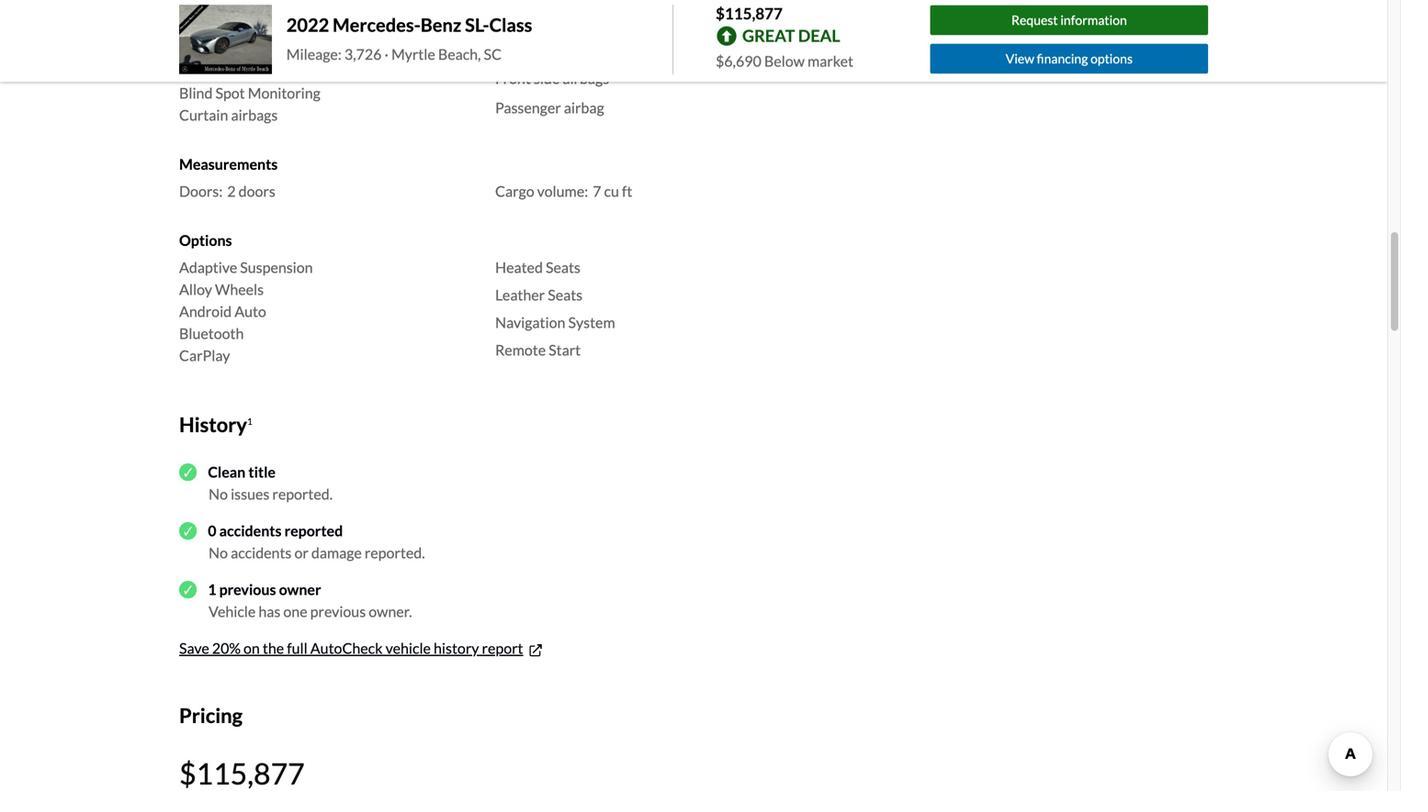 Task type: vqa. For each thing, say whether or not it's contained in the screenshot.
They to the top
no



Task type: describe. For each thing, give the bounding box(es) containing it.
1 horizontal spatial reported.
[[365, 544, 425, 562]]

ft
[[622, 182, 632, 200]]

accidents for reported
[[219, 522, 282, 540]]

passenger airbag
[[495, 99, 604, 116]]

vehicle
[[209, 603, 256, 621]]

start
[[549, 341, 581, 359]]

alloy
[[179, 281, 212, 299]]

save 20% on the full autocheck vehicle history report image
[[527, 642, 545, 660]]

2022 mercedes-benz sl-class mileage: 3,726 · myrtle beach, sc
[[286, 15, 532, 65]]

2
[[227, 182, 236, 200]]

sc
[[484, 47, 502, 65]]

myrtle
[[391, 47, 435, 65]]

issues
[[231, 486, 269, 503]]

navigation system
[[495, 314, 615, 332]]

monitoring
[[248, 84, 320, 102]]

brakes
[[209, 40, 252, 58]]

options
[[179, 231, 232, 249]]

great deal
[[742, 27, 840, 47]]

market
[[808, 54, 853, 72]]

1 horizontal spatial airbags
[[563, 69, 609, 87]]

camera
[[230, 62, 280, 80]]

cargo volume: 7 cu ft
[[495, 182, 632, 200]]

abs brakes backup camera blind spot monitoring curtain airbags
[[179, 40, 320, 124]]

driver airbag
[[495, 40, 580, 58]]

0 accidents reported
[[208, 522, 343, 540]]

cu
[[604, 182, 619, 200]]

view
[[1006, 52, 1034, 68]]

one
[[283, 603, 307, 621]]

abs
[[179, 40, 206, 58]]

report
[[482, 640, 523, 658]]

remote start
[[495, 341, 581, 359]]

safety
[[179, 12, 221, 30]]

history 1
[[179, 413, 252, 437]]

blind
[[179, 84, 213, 102]]

request information
[[1011, 14, 1127, 30]]

title
[[248, 463, 276, 481]]

doors
[[239, 182, 275, 200]]

remote
[[495, 341, 546, 359]]

bluetooth
[[179, 325, 244, 343]]

has
[[258, 603, 281, 621]]

on
[[243, 640, 260, 658]]

mileage:
[[286, 47, 342, 65]]

history
[[179, 413, 247, 437]]

2022
[[286, 15, 329, 37]]

request information button
[[930, 7, 1208, 37]]

0
[[208, 522, 216, 540]]

2022 mercedes-benz sl-class image
[[179, 6, 272, 76]]

information
[[1060, 14, 1127, 30]]

owner.
[[369, 603, 412, 621]]

adaptive suspension alloy wheels android auto bluetooth carplay
[[179, 259, 313, 365]]

volume:
[[537, 182, 588, 200]]

curtain
[[179, 106, 228, 124]]

deal
[[798, 27, 840, 47]]

$6,690
[[716, 54, 761, 72]]

doors:
[[179, 182, 223, 200]]

side
[[534, 69, 560, 87]]

leather
[[495, 286, 545, 304]]

pricing
[[179, 704, 243, 728]]

reported
[[284, 522, 343, 540]]

0 horizontal spatial previous
[[219, 581, 276, 599]]

save 20% on the full autocheck vehicle history report link
[[179, 640, 545, 660]]

auto
[[234, 303, 266, 321]]

clean title
[[208, 463, 276, 481]]

front side airbags
[[495, 69, 609, 87]]

suspension
[[240, 259, 313, 277]]

mercedes-
[[333, 15, 421, 37]]

beach,
[[438, 47, 481, 65]]



Task type: locate. For each thing, give the bounding box(es) containing it.
airbags
[[563, 69, 609, 87], [231, 106, 278, 124]]

1 up vehicle
[[208, 581, 216, 599]]

cargo
[[495, 182, 534, 200]]

0 vertical spatial airbag
[[540, 40, 580, 58]]

previous
[[219, 581, 276, 599], [310, 603, 366, 621]]

accidents for or
[[231, 544, 292, 562]]

1 horizontal spatial previous
[[310, 603, 366, 621]]

accidents
[[219, 522, 282, 540], [231, 544, 292, 562]]

driver
[[495, 40, 537, 58]]

seats for leather seats
[[548, 286, 583, 304]]

airbag
[[540, 40, 580, 58], [564, 99, 604, 116]]

0 vertical spatial airbags
[[563, 69, 609, 87]]

1 vertical spatial 1
[[208, 581, 216, 599]]

airbag for driver airbag
[[540, 40, 580, 58]]

measurements
[[179, 155, 278, 173]]

1 vertical spatial reported.
[[365, 544, 425, 562]]

1 vdpcheck image from the top
[[179, 464, 197, 481]]

3,726
[[344, 47, 382, 65]]

vdpcheck image down vdpcheck image
[[179, 581, 197, 599]]

doors: 2 doors
[[179, 182, 275, 200]]

vdpcheck image left clean
[[179, 464, 197, 481]]

·
[[384, 47, 388, 65]]

1 no from the top
[[209, 486, 228, 503]]

2 vdpcheck image from the top
[[179, 581, 197, 599]]

navigation
[[495, 314, 565, 332]]

reported. up reported
[[272, 486, 333, 503]]

options
[[1090, 52, 1133, 68]]

seats
[[546, 259, 581, 277], [548, 286, 583, 304]]

previous up 'autocheck'
[[310, 603, 366, 621]]

no
[[209, 486, 228, 503], [209, 544, 228, 562]]

1 horizontal spatial $115,877
[[716, 5, 783, 24]]

save
[[179, 640, 209, 658]]

0 vertical spatial previous
[[219, 581, 276, 599]]

no down clean
[[209, 486, 228, 503]]

accidents down issues
[[219, 522, 282, 540]]

1 vertical spatial no
[[209, 544, 228, 562]]

no issues reported.
[[209, 486, 333, 503]]

1 up clean title
[[247, 416, 252, 428]]

20%
[[212, 640, 241, 658]]

adaptive
[[179, 259, 237, 277]]

previous up vehicle
[[219, 581, 276, 599]]

airbags inside abs brakes backup camera blind spot monitoring curtain airbags
[[231, 106, 278, 124]]

airbag down front side airbags
[[564, 99, 604, 116]]

airbag up front side airbags
[[540, 40, 580, 58]]

system
[[568, 314, 615, 332]]

0 vertical spatial 1
[[247, 416, 252, 428]]

$115,877
[[716, 5, 783, 24], [179, 756, 305, 792]]

save 20% on the full autocheck vehicle history report
[[179, 640, 523, 658]]

leather seats
[[495, 286, 583, 304]]

full
[[287, 640, 308, 658]]

front
[[495, 69, 531, 87]]

seats up leather seats
[[546, 259, 581, 277]]

android
[[179, 303, 232, 321]]

view financing options button
[[930, 45, 1208, 75]]

history
[[434, 640, 479, 658]]

1 previous owner
[[208, 581, 321, 599]]

heated
[[495, 259, 543, 277]]

heated seats
[[495, 259, 581, 277]]

passenger
[[495, 99, 561, 116]]

0 vertical spatial seats
[[546, 259, 581, 277]]

no for no accidents or damage reported.
[[209, 544, 228, 562]]

0 horizontal spatial airbags
[[231, 106, 278, 124]]

spot
[[215, 84, 245, 102]]

0 horizontal spatial reported.
[[272, 486, 333, 503]]

vdpcheck image for 1 previous owner
[[179, 581, 197, 599]]

no for no issues reported.
[[209, 486, 228, 503]]

vehicle has one previous owner.
[[209, 603, 412, 621]]

0 vertical spatial accidents
[[219, 522, 282, 540]]

1
[[247, 416, 252, 428], [208, 581, 216, 599]]

accidents down 0 accidents reported
[[231, 544, 292, 562]]

vdpcheck image
[[179, 464, 197, 481], [179, 581, 197, 599]]

airbags right side in the top of the page
[[563, 69, 609, 87]]

7
[[593, 182, 601, 200]]

1 vertical spatial accidents
[[231, 544, 292, 562]]

1 vertical spatial previous
[[310, 603, 366, 621]]

1 vertical spatial $115,877
[[179, 756, 305, 792]]

vehicle
[[386, 640, 431, 658]]

0 vertical spatial $115,877
[[716, 5, 783, 24]]

2 no from the top
[[209, 544, 228, 562]]

seats for heated seats
[[546, 259, 581, 277]]

request
[[1011, 14, 1058, 30]]

view financing options
[[1006, 52, 1133, 68]]

financing
[[1037, 52, 1088, 68]]

reported.
[[272, 486, 333, 503], [365, 544, 425, 562]]

airbag for passenger airbag
[[564, 99, 604, 116]]

1 vertical spatial airbags
[[231, 106, 278, 124]]

$6,690 below market
[[716, 54, 853, 72]]

great
[[742, 27, 795, 47]]

below
[[764, 54, 805, 72]]

0 vertical spatial no
[[209, 486, 228, 503]]

0 vertical spatial vdpcheck image
[[179, 464, 197, 481]]

0 vertical spatial reported.
[[272, 486, 333, 503]]

1 vertical spatial vdpcheck image
[[179, 581, 197, 599]]

0 horizontal spatial 1
[[208, 581, 216, 599]]

1 vertical spatial seats
[[548, 286, 583, 304]]

no down 0
[[209, 544, 228, 562]]

airbags down the spot in the top left of the page
[[231, 106, 278, 124]]

the
[[263, 640, 284, 658]]

1 vertical spatial airbag
[[564, 99, 604, 116]]

1 inside history 1
[[247, 416, 252, 428]]

$115,877 up great
[[716, 5, 783, 24]]

$115,877 down 'pricing'
[[179, 756, 305, 792]]

autocheck
[[310, 640, 383, 658]]

benz
[[421, 15, 461, 37]]

vdpcheck image for clean title
[[179, 464, 197, 481]]

no accidents or damage reported.
[[209, 544, 425, 562]]

sl-
[[465, 15, 489, 37]]

0 horizontal spatial $115,877
[[179, 756, 305, 792]]

carplay
[[179, 347, 230, 365]]

wheels
[[215, 281, 264, 299]]

seats up navigation system
[[548, 286, 583, 304]]

backup
[[179, 62, 227, 80]]

vdpcheck image
[[179, 523, 197, 540]]

clean
[[208, 463, 246, 481]]

reported. right damage
[[365, 544, 425, 562]]

damage
[[311, 544, 362, 562]]

1 horizontal spatial 1
[[247, 416, 252, 428]]

or
[[294, 544, 309, 562]]



